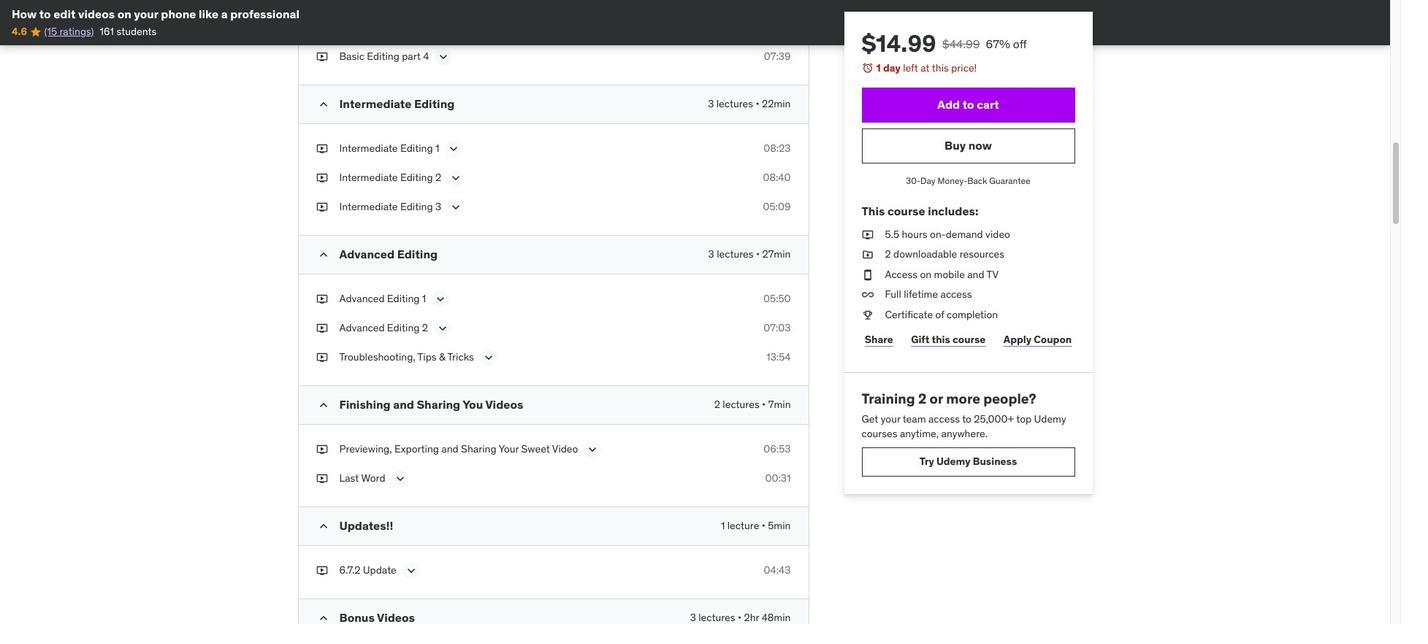 Task type: locate. For each thing, give the bounding box(es) containing it.
editing up intermediate editing 2
[[400, 142, 433, 155]]

advanced editing 2
[[339, 322, 428, 335]]

3 left 27min
[[709, 248, 715, 261]]

sharing left "your"
[[461, 443, 497, 456]]

your up the students
[[134, 7, 158, 21]]

at
[[921, 61, 930, 75]]

xsmall image left basic
[[316, 50, 328, 64]]

to left cart
[[963, 97, 975, 112]]

udemy right the top
[[1034, 413, 1067, 426]]

editing for basic editing part 4
[[367, 50, 400, 63]]

6.7.2 update
[[339, 565, 397, 578]]

to up (15
[[39, 7, 51, 21]]

sharing left you
[[417, 398, 461, 413]]

1 vertical spatial your
[[881, 413, 901, 426]]

last
[[339, 472, 359, 486]]

2 lectures • 7min
[[715, 399, 791, 412]]

gift this course link
[[908, 326, 989, 355]]

lectures for intermediate editing
[[717, 98, 754, 111]]

and right finishing
[[393, 398, 414, 413]]

2 intermediate from the top
[[339, 142, 398, 155]]

show lecture description image
[[437, 50, 451, 65], [447, 142, 461, 157], [449, 171, 463, 186], [449, 201, 463, 215], [434, 293, 448, 307], [436, 322, 450, 337], [482, 351, 496, 366]]

• for finishing and sharing you videos
[[762, 399, 766, 412]]

08:23
[[764, 142, 791, 155]]

0 vertical spatial sharing
[[417, 398, 461, 413]]

editing for advanced editing
[[397, 247, 438, 262]]

course up the 'hours'
[[888, 204, 926, 219]]

intermediate down intermediate editing 1
[[339, 171, 398, 185]]

and left tv
[[968, 268, 985, 281]]

1 intermediate from the top
[[339, 97, 412, 111]]

1 vertical spatial show lecture description image
[[393, 472, 407, 487]]

1 vertical spatial small image
[[316, 612, 331, 625]]

top
[[1017, 413, 1032, 426]]

xsmall image for basic editing part 4
[[316, 50, 328, 64]]

3 left 22min
[[708, 98, 714, 111]]

a
[[221, 7, 228, 21]]

lectures left 22min
[[717, 98, 754, 111]]

udemy inside try udemy business link
[[937, 455, 971, 469]]

1 horizontal spatial your
[[881, 413, 901, 426]]

05:50
[[764, 293, 791, 306]]

sweet
[[522, 443, 550, 456]]

xsmall image left "troubleshooting,"
[[316, 351, 328, 365]]

3 intermediate from the top
[[339, 171, 398, 185]]

67%
[[986, 37, 1011, 51]]

0 vertical spatial lectures
[[717, 98, 754, 111]]

xsmall image left access
[[862, 268, 874, 282]]

lectures
[[717, 98, 754, 111], [717, 248, 754, 261], [723, 399, 760, 412]]

•
[[756, 98, 760, 111], [756, 248, 760, 261], [762, 399, 766, 412], [762, 520, 766, 533]]

4 intermediate from the top
[[339, 201, 398, 214]]

xsmall image left previewing,
[[316, 443, 328, 458]]

intermediate down intermediate editing 2
[[339, 201, 398, 214]]

show lecture description image for 6.7.2 update
[[404, 565, 419, 579]]

0 vertical spatial to
[[39, 7, 51, 21]]

this right at
[[932, 61, 949, 75]]

tv
[[987, 268, 999, 281]]

• left 7min
[[762, 399, 766, 412]]

1 vertical spatial on
[[920, 268, 932, 281]]

2 up intermediate editing 3
[[435, 171, 441, 185]]

2
[[435, 171, 441, 185], [885, 248, 891, 261], [422, 322, 428, 335], [919, 390, 927, 407], [715, 399, 721, 412]]

1 lecture • 5min
[[721, 520, 791, 533]]

0 vertical spatial on
[[117, 7, 132, 21]]

1 vertical spatial this
[[932, 333, 951, 346]]

xsmall image left advanced editing 1
[[316, 293, 328, 307]]

1 small image from the top
[[316, 399, 331, 413]]

1 vertical spatial access
[[929, 413, 960, 426]]

• left 22min
[[756, 98, 760, 111]]

back
[[968, 175, 988, 186]]

to up anywhere. at the right of page
[[963, 413, 972, 426]]

0 horizontal spatial your
[[134, 7, 158, 21]]

to inside button
[[963, 97, 975, 112]]

2 horizontal spatial and
[[968, 268, 985, 281]]

1 horizontal spatial course
[[953, 333, 986, 346]]

buy now button
[[862, 128, 1075, 163]]

1 vertical spatial advanced
[[339, 293, 385, 306]]

1 advanced from the top
[[339, 247, 395, 262]]

2 vertical spatial small image
[[316, 520, 331, 535]]

editing for intermediate editing
[[414, 97, 455, 111]]

• left 27min
[[756, 248, 760, 261]]

last word
[[339, 472, 386, 486]]

xsmall image left full
[[862, 288, 874, 303]]

0 vertical spatial this
[[932, 61, 949, 75]]

1
[[877, 61, 881, 75], [435, 142, 439, 155], [422, 293, 426, 306], [721, 520, 725, 533]]

on up 161 students
[[117, 7, 132, 21]]

how to edit videos on your phone like a professional
[[12, 7, 300, 21]]

2 small image from the top
[[316, 612, 331, 625]]

0 vertical spatial small image
[[316, 399, 331, 413]]

3 advanced from the top
[[339, 322, 385, 335]]

3 for advanced editing
[[709, 248, 715, 261]]

udemy right try
[[937, 455, 971, 469]]

1 up intermediate editing 2
[[435, 142, 439, 155]]

intermediate up intermediate editing 1
[[339, 97, 412, 111]]

exporting
[[395, 443, 439, 456]]

access down or
[[929, 413, 960, 426]]

this right gift
[[932, 333, 951, 346]]

buy
[[945, 138, 966, 153]]

editing left part
[[367, 50, 400, 63]]

full
[[885, 288, 902, 301]]

xsmall image left the 6.7.2
[[316, 565, 328, 579]]

editing up advanced editing 2
[[387, 293, 420, 306]]

tips
[[418, 351, 437, 364]]

2 left 7min
[[715, 399, 721, 412]]

editing down 4
[[414, 97, 455, 111]]

3 lectures • 27min
[[709, 248, 791, 261]]

3
[[708, 98, 714, 111], [435, 201, 441, 214], [709, 248, 715, 261]]

hours
[[902, 228, 928, 241]]

access down the mobile
[[941, 288, 972, 301]]

on down "downloadable"
[[920, 268, 932, 281]]

0 vertical spatial show lecture description image
[[586, 443, 600, 458]]

2 vertical spatial show lecture description image
[[404, 565, 419, 579]]

1 vertical spatial and
[[393, 398, 414, 413]]

advanced editing 1
[[339, 293, 426, 306]]

1 small image from the top
[[316, 98, 331, 112]]

2 vertical spatial lectures
[[723, 399, 760, 412]]

lecture
[[728, 520, 760, 533]]

show lecture description image for advanced editing 1
[[434, 293, 448, 307]]

2 down 5.5
[[885, 248, 891, 261]]

1 horizontal spatial sharing
[[461, 443, 497, 456]]

show lecture description image
[[586, 443, 600, 458], [393, 472, 407, 487], [404, 565, 419, 579]]

people?
[[984, 390, 1037, 407]]

2 small image from the top
[[316, 248, 331, 263]]

00:31
[[766, 472, 791, 486]]

0 horizontal spatial udemy
[[937, 455, 971, 469]]

and
[[968, 268, 985, 281], [393, 398, 414, 413], [442, 443, 459, 456]]

gift this course
[[911, 333, 986, 346]]

7min
[[769, 399, 791, 412]]

access
[[885, 268, 918, 281]]

show lecture description image for intermediate editing 1
[[447, 142, 461, 157]]

xsmall image left intermediate editing 1
[[316, 142, 328, 156]]

lectures left 7min
[[723, 399, 760, 412]]

0 vertical spatial udemy
[[1034, 413, 1067, 426]]

08:40
[[763, 171, 791, 185]]

2 advanced from the top
[[339, 293, 385, 306]]

small image
[[316, 399, 331, 413], [316, 612, 331, 625]]

show lecture description image for previewing, exporting and sharing your sweet video
[[586, 443, 600, 458]]

editing down intermediate editing 3
[[397, 247, 438, 262]]

editing up intermediate editing 3
[[400, 171, 433, 185]]

ratings)
[[60, 25, 94, 38]]

2 this from the top
[[932, 333, 951, 346]]

2 vertical spatial 3
[[709, 248, 715, 261]]

course inside 'link'
[[953, 333, 986, 346]]

(15
[[44, 25, 57, 38]]

udemy
[[1034, 413, 1067, 426], [937, 455, 971, 469]]

xsmall image left intermediate editing 2
[[316, 171, 328, 186]]

finishing and sharing you videos
[[339, 398, 524, 413]]

0 vertical spatial course
[[888, 204, 926, 219]]

0 vertical spatial advanced
[[339, 247, 395, 262]]

1 vertical spatial small image
[[316, 248, 331, 263]]

22min
[[762, 98, 791, 111]]

on-
[[930, 228, 946, 241]]

lifetime
[[904, 288, 938, 301]]

advanced up advanced editing 2
[[339, 293, 385, 306]]

editing up troubleshooting, tips & tricks
[[387, 322, 420, 335]]

your
[[134, 7, 158, 21], [881, 413, 901, 426]]

1 horizontal spatial and
[[442, 443, 459, 456]]

xsmall image
[[316, 201, 328, 215], [862, 228, 874, 242], [862, 268, 874, 282], [862, 288, 874, 303], [862, 308, 874, 323], [316, 322, 328, 336], [316, 351, 328, 365], [316, 443, 328, 458], [316, 472, 328, 487]]

videos
[[78, 7, 115, 21]]

1 vertical spatial udemy
[[937, 455, 971, 469]]

share
[[865, 333, 894, 346]]

0 vertical spatial small image
[[316, 98, 331, 112]]

try
[[920, 455, 935, 469]]

1 horizontal spatial udemy
[[1034, 413, 1067, 426]]

3 down intermediate editing 2
[[435, 201, 441, 214]]

to for how
[[39, 7, 51, 21]]

lectures for advanced editing
[[717, 248, 754, 261]]

sharing
[[417, 398, 461, 413], [461, 443, 497, 456]]

apply coupon
[[1004, 333, 1072, 346]]

1 vertical spatial lectures
[[717, 248, 754, 261]]

access
[[941, 288, 972, 301], [929, 413, 960, 426]]

advanced up "troubleshooting,"
[[339, 322, 385, 335]]

business
[[973, 455, 1017, 469]]

your
[[499, 443, 519, 456]]

intermediate up intermediate editing 2
[[339, 142, 398, 155]]

your up courses
[[881, 413, 901, 426]]

1 vertical spatial to
[[963, 97, 975, 112]]

lectures left 27min
[[717, 248, 754, 261]]

on
[[117, 7, 132, 21], [920, 268, 932, 281]]

small image
[[316, 98, 331, 112], [316, 248, 331, 263], [316, 520, 331, 535]]

day
[[921, 175, 936, 186]]

2 vertical spatial advanced
[[339, 322, 385, 335]]

• left 5min at the bottom
[[762, 520, 766, 533]]

certificate
[[885, 308, 933, 322]]

advanced up advanced editing 1
[[339, 247, 395, 262]]

xsmall image down 'this'
[[862, 228, 874, 242]]

course down the completion at the right
[[953, 333, 986, 346]]

to inside training 2 or more people? get your team access to 25,000+ top udemy courses anytime, anywhere.
[[963, 413, 972, 426]]

1 vertical spatial course
[[953, 333, 986, 346]]

show lecture description image right word
[[393, 472, 407, 487]]

completion
[[947, 308, 998, 322]]

to
[[39, 7, 51, 21], [963, 97, 975, 112], [963, 413, 972, 426]]

udemy inside training 2 or more people? get your team access to 25,000+ top udemy courses anytime, anywhere.
[[1034, 413, 1067, 426]]

advanced for advanced editing 2
[[339, 322, 385, 335]]

xsmall image
[[316, 50, 328, 64], [316, 142, 328, 156], [316, 171, 328, 186], [862, 248, 874, 262], [316, 293, 328, 307], [316, 565, 328, 579]]

25,000+
[[974, 413, 1014, 426]]

and right exporting
[[442, 443, 459, 456]]

video
[[552, 443, 578, 456]]

2 vertical spatial to
[[963, 413, 972, 426]]

1 vertical spatial sharing
[[461, 443, 497, 456]]

0 horizontal spatial sharing
[[417, 398, 461, 413]]

show lecture description image right "update"
[[404, 565, 419, 579]]

downloadable
[[894, 248, 958, 261]]

intermediate for intermediate editing
[[339, 97, 412, 111]]

to for add
[[963, 97, 975, 112]]

2 left or
[[919, 390, 927, 407]]

show lecture description image right video
[[586, 443, 600, 458]]

editing down intermediate editing 2
[[400, 201, 433, 214]]

(15 ratings)
[[44, 25, 94, 38]]

0 vertical spatial 3
[[708, 98, 714, 111]]



Task type: describe. For each thing, give the bounding box(es) containing it.
or
[[930, 390, 943, 407]]

students
[[117, 25, 157, 38]]

0 horizontal spatial on
[[117, 7, 132, 21]]

intermediate editing
[[339, 97, 455, 111]]

show lecture description image for basic editing part 4
[[437, 50, 451, 65]]

xsmall image left intermediate editing 3
[[316, 201, 328, 215]]

try udemy business
[[920, 455, 1017, 469]]

this course includes:
[[862, 204, 979, 219]]

left
[[903, 61, 919, 75]]

gift
[[911, 333, 930, 346]]

access inside training 2 or more people? get your team access to 25,000+ top udemy courses anytime, anywhere.
[[929, 413, 960, 426]]

money-
[[938, 175, 968, 186]]

$14.99
[[862, 29, 937, 58]]

cart
[[977, 97, 999, 112]]

mobile
[[934, 268, 965, 281]]

• for updates!!
[[762, 520, 766, 533]]

get
[[862, 413, 879, 426]]

3 for intermediate editing
[[708, 98, 714, 111]]

courses
[[862, 427, 898, 441]]

• for intermediate editing
[[756, 98, 760, 111]]

lectures for finishing and sharing you videos
[[723, 399, 760, 412]]

basic editing part 4
[[339, 50, 429, 63]]

4.6
[[12, 25, 27, 38]]

advanced editing
[[339, 247, 438, 262]]

xsmall image for intermediate editing 2
[[316, 171, 328, 186]]

team
[[903, 413, 926, 426]]

5min
[[768, 520, 791, 533]]

previewing,
[[339, 443, 392, 456]]

editing for intermediate editing 2
[[400, 171, 433, 185]]

training 2 or more people? get your team access to 25,000+ top udemy courses anytime, anywhere.
[[862, 390, 1067, 441]]

apply
[[1004, 333, 1032, 346]]

intermediate for intermediate editing 3
[[339, 201, 398, 214]]

troubleshooting,
[[339, 351, 416, 364]]

add to cart
[[938, 97, 999, 112]]

access on mobile and tv
[[885, 268, 999, 281]]

small image for advanced
[[316, 248, 331, 263]]

1 day left at this price!
[[877, 61, 977, 75]]

buy now
[[945, 138, 992, 153]]

07:39
[[764, 50, 791, 63]]

edit
[[53, 7, 76, 21]]

add to cart button
[[862, 87, 1075, 122]]

full lifetime access
[[885, 288, 972, 301]]

intermediate editing 1
[[339, 142, 439, 155]]

06:53
[[764, 443, 791, 456]]

now
[[969, 138, 992, 153]]

1 right "alarm" image on the right top of the page
[[877, 61, 881, 75]]

13:54
[[767, 351, 791, 364]]

show lecture description image for intermediate editing 2
[[449, 171, 463, 186]]

show lecture description image for troubleshooting, tips & tricks
[[482, 351, 496, 366]]

xsmall image up "share"
[[862, 308, 874, 323]]

3 lectures • 22min
[[708, 98, 791, 111]]

intermediate for intermediate editing 2
[[339, 171, 398, 185]]

0 vertical spatial your
[[134, 7, 158, 21]]

alarm image
[[862, 62, 874, 74]]

try udemy business link
[[862, 448, 1075, 477]]

advanced for advanced editing 1
[[339, 293, 385, 306]]

part
[[402, 50, 421, 63]]

1 horizontal spatial on
[[920, 268, 932, 281]]

intermediate editing 2
[[339, 171, 441, 185]]

0 horizontal spatial and
[[393, 398, 414, 413]]

updates!!
[[339, 519, 393, 534]]

27min
[[763, 248, 791, 261]]

word
[[361, 472, 386, 486]]

show lecture description image for last word
[[393, 472, 407, 487]]

finishing
[[339, 398, 391, 413]]

previewing, exporting and sharing your sweet video
[[339, 443, 578, 456]]

2 vertical spatial and
[[442, 443, 459, 456]]

troubleshooting, tips & tricks
[[339, 351, 474, 364]]

anywhere.
[[942, 427, 988, 441]]

you
[[463, 398, 483, 413]]

1 this from the top
[[932, 61, 949, 75]]

161 students
[[100, 25, 157, 38]]

your inside training 2 or more people? get your team access to 25,000+ top udemy courses anytime, anywhere.
[[881, 413, 901, 426]]

coupon
[[1034, 333, 1072, 346]]

04:43
[[764, 565, 791, 578]]

xsmall image for 6.7.2 update
[[316, 565, 328, 579]]

5.5 hours on-demand video
[[885, 228, 1011, 241]]

videos
[[486, 398, 524, 413]]

editing for intermediate editing 1
[[400, 142, 433, 155]]

editing for advanced editing 1
[[387, 293, 420, 306]]

intermediate editing 3
[[339, 201, 441, 214]]

05:09
[[763, 201, 791, 214]]

apply coupon button
[[1001, 326, 1075, 355]]

30-
[[906, 175, 921, 186]]

tricks
[[448, 351, 474, 364]]

professional
[[230, 7, 300, 21]]

xsmall image left last
[[316, 472, 328, 487]]

• for advanced editing
[[756, 248, 760, 261]]

phone
[[161, 7, 196, 21]]

certificate of completion
[[885, 308, 998, 322]]

xsmall image for advanced editing 1
[[316, 293, 328, 307]]

2 inside training 2 or more people? get your team access to 25,000+ top udemy courses anytime, anywhere.
[[919, 390, 927, 407]]

includes:
[[928, 204, 979, 219]]

1 up advanced editing 2
[[422, 293, 426, 306]]

update
[[363, 565, 397, 578]]

day
[[883, 61, 901, 75]]

show lecture description image for intermediate editing 3
[[449, 201, 463, 215]]

1 vertical spatial 3
[[435, 201, 441, 214]]

30-day money-back guarantee
[[906, 175, 1031, 186]]

xsmall image left advanced editing 2
[[316, 322, 328, 336]]

of
[[936, 308, 945, 322]]

this inside gift this course 'link'
[[932, 333, 951, 346]]

6.7.2
[[339, 565, 361, 578]]

1 left lecture
[[721, 520, 725, 533]]

editing for intermediate editing 3
[[400, 201, 433, 214]]

show lecture description image for advanced editing 2
[[436, 322, 450, 337]]

0 horizontal spatial course
[[888, 204, 926, 219]]

4
[[423, 50, 429, 63]]

editing for advanced editing 2
[[387, 322, 420, 335]]

2 up tips
[[422, 322, 428, 335]]

07:03
[[764, 322, 791, 335]]

share button
[[862, 326, 897, 355]]

off
[[1013, 37, 1027, 51]]

&
[[439, 351, 446, 364]]

advanced for advanced editing
[[339, 247, 395, 262]]

like
[[199, 7, 219, 21]]

intermediate for intermediate editing 1
[[339, 142, 398, 155]]

0 vertical spatial access
[[941, 288, 972, 301]]

this
[[862, 204, 885, 219]]

3 small image from the top
[[316, 520, 331, 535]]

0 vertical spatial and
[[968, 268, 985, 281]]

training
[[862, 390, 915, 407]]

how
[[12, 7, 37, 21]]

small image for intermediate
[[316, 98, 331, 112]]

xsmall image down 'this'
[[862, 248, 874, 262]]

demand
[[946, 228, 983, 241]]

$44.99
[[943, 37, 980, 51]]

161
[[100, 25, 114, 38]]

2 downloadable resources
[[885, 248, 1005, 261]]

xsmall image for intermediate editing 1
[[316, 142, 328, 156]]



Task type: vqa. For each thing, say whether or not it's contained in the screenshot.
Intermediate Editing 3
yes



